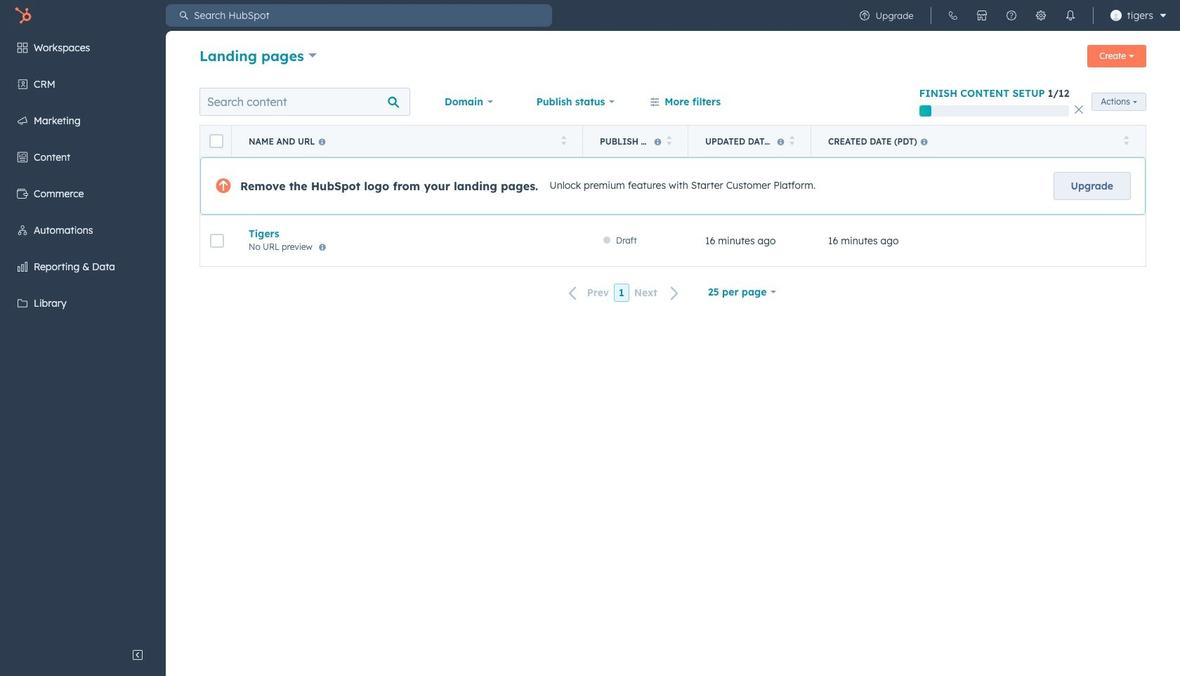 Task type: locate. For each thing, give the bounding box(es) containing it.
progress bar
[[919, 105, 931, 117]]

menu
[[850, 0, 1172, 31], [0, 31, 166, 641]]

press to sort. element
[[561, 135, 566, 147], [666, 135, 672, 147], [789, 135, 794, 147], [1124, 135, 1129, 147]]

howard n/a image
[[1110, 10, 1121, 21]]

4 press to sort. element from the left
[[1124, 135, 1129, 147]]

0 horizontal spatial press to sort. image
[[666, 135, 672, 145]]

2 press to sort. element from the left
[[666, 135, 672, 147]]

banner
[[199, 41, 1146, 73]]

1 horizontal spatial press to sort. image
[[789, 135, 794, 145]]

1 horizontal spatial menu
[[850, 0, 1172, 31]]

close image
[[1075, 105, 1083, 114]]

press to sort. image
[[666, 135, 672, 145], [1124, 135, 1129, 145]]

1 horizontal spatial press to sort. image
[[1124, 135, 1129, 145]]

Search content search field
[[199, 88, 410, 116]]

marketplaces image
[[976, 10, 987, 21]]

2 press to sort. image from the left
[[789, 135, 794, 145]]

0 horizontal spatial press to sort. image
[[561, 135, 566, 145]]

press to sort. image
[[561, 135, 566, 145], [789, 135, 794, 145]]



Task type: describe. For each thing, give the bounding box(es) containing it.
notifications image
[[1065, 10, 1076, 21]]

settings image
[[1035, 10, 1046, 21]]

1 press to sort. element from the left
[[561, 135, 566, 147]]

1 press to sort. image from the left
[[666, 135, 672, 145]]

Search HubSpot search field
[[188, 4, 552, 27]]

2 press to sort. image from the left
[[1124, 135, 1129, 145]]

0 horizontal spatial menu
[[0, 31, 166, 641]]

help image
[[1006, 10, 1017, 21]]

3 press to sort. element from the left
[[789, 135, 794, 147]]

1 press to sort. image from the left
[[561, 135, 566, 145]]

pagination navigation
[[560, 284, 688, 303]]



Task type: vqa. For each thing, say whether or not it's contained in the screenshot.
middle Press to sort. icon
yes



